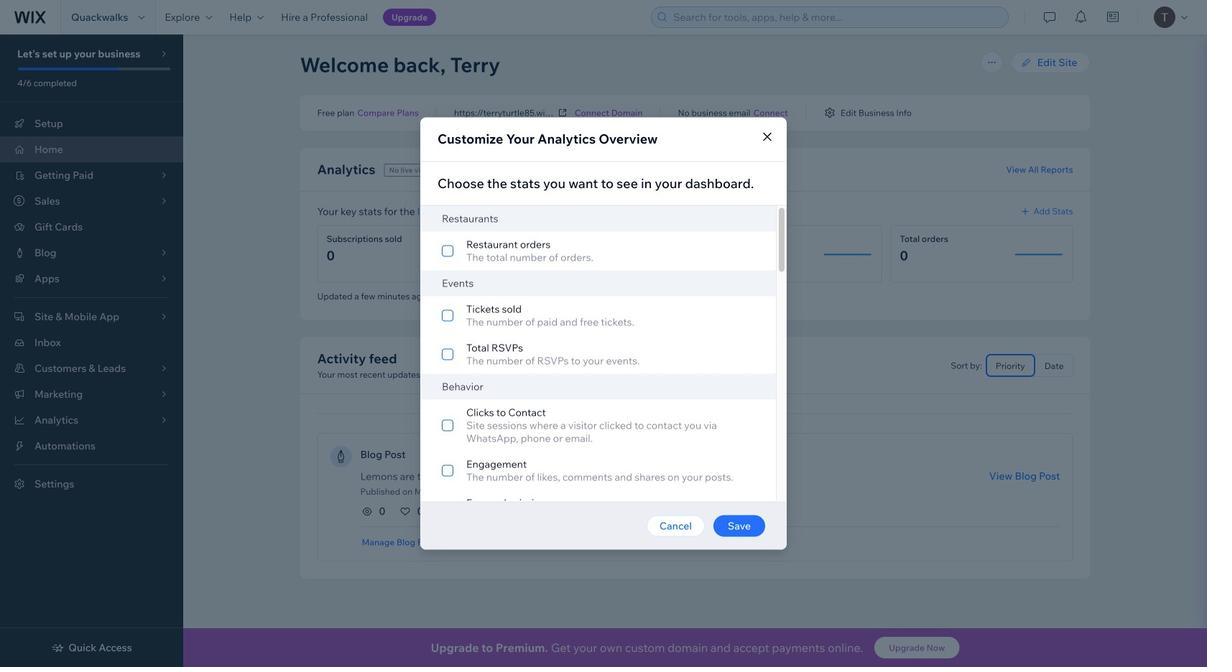Task type: describe. For each thing, give the bounding box(es) containing it.
sidebar element
[[0, 35, 183, 668]]



Task type: vqa. For each thing, say whether or not it's contained in the screenshot.
menu
no



Task type: locate. For each thing, give the bounding box(es) containing it.
None checkbox
[[421, 232, 777, 271], [421, 400, 777, 452], [421, 452, 777, 491], [421, 491, 777, 530], [421, 232, 777, 271], [421, 400, 777, 452], [421, 452, 777, 491], [421, 491, 777, 530]]

Search for tools, apps, help & more... field
[[670, 7, 1005, 27]]

None checkbox
[[421, 297, 777, 335], [421, 335, 777, 374], [421, 297, 777, 335], [421, 335, 777, 374]]



